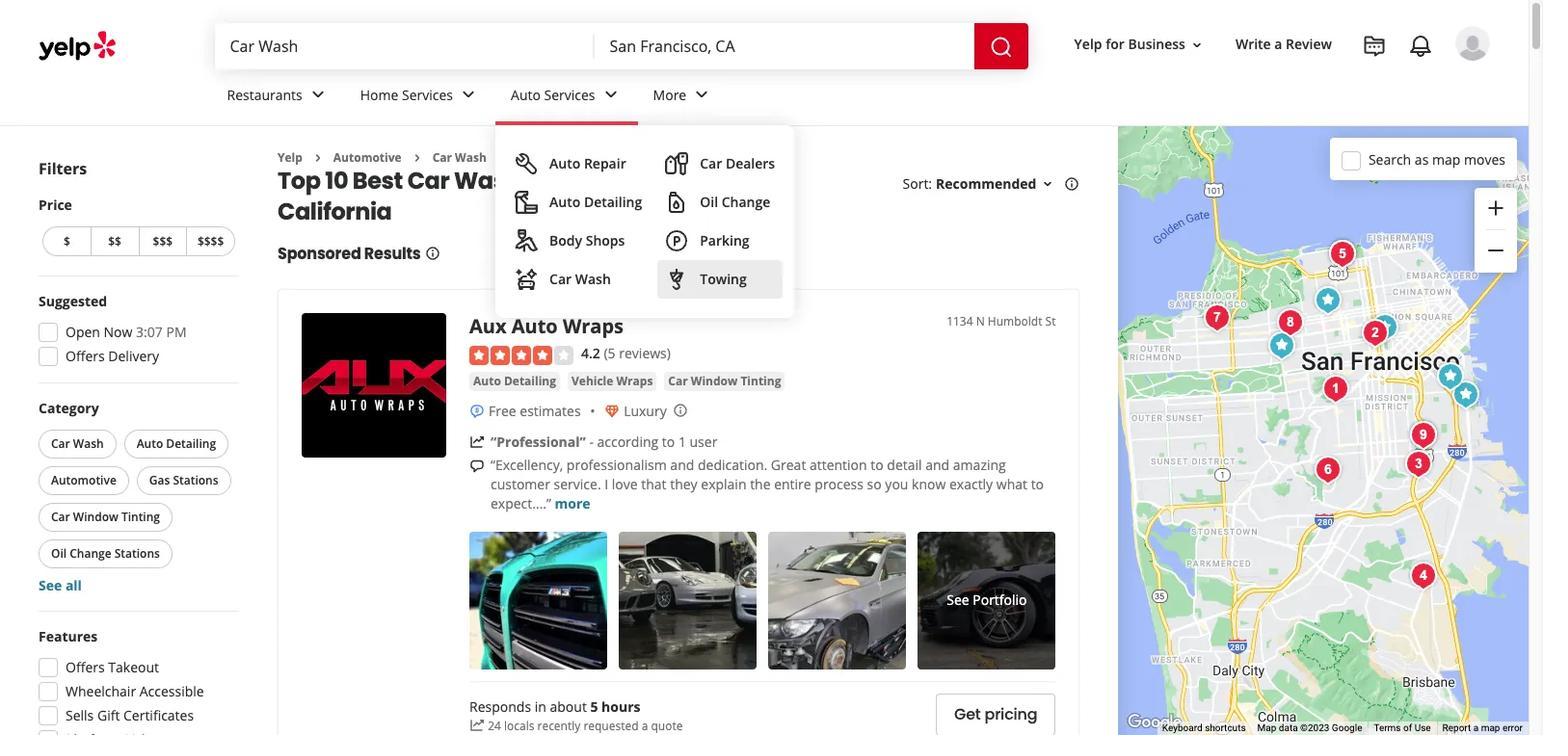 Task type: locate. For each thing, give the bounding box(es) containing it.
we wash image
[[1324, 235, 1362, 274], [1324, 235, 1362, 274]]

1 horizontal spatial map
[[1481, 723, 1500, 734]]

group
[[1475, 188, 1517, 273], [33, 292, 239, 372], [35, 399, 239, 596], [33, 627, 239, 735]]

window for car window tinting button to the right
[[691, 373, 738, 389]]

1 horizontal spatial 24 chevron down v2 image
[[457, 83, 480, 106]]

see all button
[[39, 576, 82, 595]]

auto
[[511, 85, 541, 104], [549, 154, 580, 173], [549, 193, 580, 211], [512, 314, 558, 340], [473, 373, 501, 389], [137, 436, 163, 452]]

oil up see all
[[51, 546, 67, 562]]

16 chevron down v2 image for recommended
[[1040, 177, 1056, 192]]

1 16 trending v2 image from the top
[[469, 434, 485, 450]]

1 horizontal spatial to
[[871, 456, 884, 474]]

24 chevron down v2 image right restaurants on the top left
[[306, 83, 329, 106]]

1 horizontal spatial tinting
[[741, 373, 781, 389]]

group containing category
[[35, 399, 239, 596]]

1 horizontal spatial yelp
[[1074, 35, 1102, 53]]

16 speech v2 image
[[469, 458, 485, 474]]

window up the user
[[691, 373, 738, 389]]

3 24 chevron down v2 image from the left
[[599, 83, 622, 106]]

detailing down 4.2 star rating image on the top left of page
[[504, 373, 556, 389]]

oil inside the oil change stations button
[[51, 546, 67, 562]]

auto up 24 auto repair v2 image
[[511, 85, 541, 104]]

2 vertical spatial auto detailing
[[137, 436, 216, 452]]

wash inside "button"
[[73, 436, 104, 452]]

auto up 16 free estimates v2 icon
[[473, 373, 501, 389]]

1 horizontal spatial oil
[[700, 193, 718, 211]]

detail
[[887, 456, 922, 474]]

0 vertical spatial detailing
[[584, 193, 642, 211]]

body
[[549, 231, 582, 250]]

auto up gas
[[137, 436, 163, 452]]

stations down gas
[[114, 546, 160, 562]]

0 horizontal spatial tinting
[[121, 509, 160, 525]]

terms of use link
[[1374, 723, 1431, 734]]

yelp left 10
[[278, 149, 303, 166]]

1134 n humboldt st
[[947, 314, 1056, 330]]

©2023
[[1300, 723, 1330, 734]]

car down "category"
[[51, 436, 70, 452]]

auto detailing link down 4.2 star rating image on the top left of page
[[469, 372, 560, 391]]

yelp inside button
[[1074, 35, 1102, 53]]

hours
[[602, 697, 641, 716]]

wash left near
[[454, 165, 521, 197]]

24 auto repair v2 image
[[515, 152, 538, 175]]

1 horizontal spatial automotive
[[333, 149, 402, 166]]

16 trending v2 image up 16 speech v2 "icon"
[[469, 434, 485, 450]]

wash inside the 'top 10 best car wash near san francisco, california'
[[454, 165, 521, 197]]

report a map error
[[1443, 723, 1523, 734]]

0 horizontal spatial stations
[[114, 546, 160, 562]]

accessible
[[140, 682, 204, 701]]

0 vertical spatial auto detailing link
[[507, 183, 650, 222]]

24 chevron down v2 image inside auto services link
[[599, 83, 622, 106]]

map right as
[[1432, 150, 1461, 168]]

car wash link left 24 auto repair v2 image
[[432, 149, 487, 166]]

car window tinting up the user
[[668, 373, 781, 389]]

wash up automotive button
[[73, 436, 104, 452]]

golden state mobile autodetail image
[[1263, 327, 1301, 365]]

brad k. image
[[1455, 26, 1490, 61]]

info icon image
[[673, 403, 688, 418], [673, 403, 688, 418]]

1 horizontal spatial change
[[722, 193, 770, 211]]

detailing up shops
[[584, 193, 642, 211]]

1 vertical spatial 16 chevron down v2 image
[[1040, 177, 1056, 192]]

0 horizontal spatial map
[[1432, 150, 1461, 168]]

0 horizontal spatial auto detailing button
[[124, 430, 229, 459]]

to up so
[[871, 456, 884, 474]]

according
[[597, 433, 659, 451]]

explain
[[701, 475, 747, 493]]

gas stations
[[149, 472, 218, 489]]

1 vertical spatial automotive
[[51, 472, 116, 489]]

1 vertical spatial oil
[[51, 546, 67, 562]]

to right "what"
[[1031, 475, 1044, 493]]

see left all
[[39, 576, 62, 595]]

i
[[605, 475, 608, 493]]

offers
[[66, 347, 105, 365], [66, 658, 105, 677]]

16 trending v2 image
[[469, 434, 485, 450], [469, 718, 485, 734]]

16 chevron right v2 image right the yelp link
[[310, 150, 326, 166]]

change
[[722, 193, 770, 211], [70, 546, 111, 562]]

notifications image
[[1409, 35, 1432, 58]]

0 vertical spatial change
[[722, 193, 770, 211]]

wash down body shops
[[575, 270, 611, 288]]

estimates
[[520, 402, 581, 420]]

1 horizontal spatial 16 chevron right v2 image
[[409, 150, 425, 166]]

24 auto detailing v2 image
[[515, 191, 538, 214]]

16 free estimates v2 image
[[469, 404, 485, 419]]

0 horizontal spatial 16 chevron right v2 image
[[310, 150, 326, 166]]

24 chevron down v2 image right home services
[[457, 83, 480, 106]]

0 horizontal spatial none field
[[230, 36, 579, 57]]

car wash button
[[39, 430, 116, 459]]

1 vertical spatial car wash link
[[507, 260, 650, 299]]

automotive down car wash "button"
[[51, 472, 116, 489]]

24 chevron down v2 image inside restaurants link
[[306, 83, 329, 106]]

1 horizontal spatial stations
[[173, 472, 218, 489]]

detailing for the rightmost auto detailing button
[[504, 373, 556, 389]]

home
[[360, 85, 398, 104]]

1 vertical spatial offers
[[66, 658, 105, 677]]

0 horizontal spatial 16 chevron down v2 image
[[1040, 177, 1056, 192]]

services up auto repair link
[[544, 85, 595, 104]]

car window tinting up oil change stations
[[51, 509, 160, 525]]

1 horizontal spatial a
[[1275, 35, 1282, 53]]

2 24 chevron down v2 image from the left
[[457, 83, 480, 106]]

24 chevron down v2 image for restaurants
[[306, 83, 329, 106]]

a right write
[[1275, 35, 1282, 53]]

window up oil change stations
[[73, 509, 118, 525]]

0 vertical spatial auto detailing button
[[469, 372, 560, 391]]

1 horizontal spatial car wash link
[[507, 260, 650, 299]]

that
[[641, 475, 667, 493]]

0 vertical spatial stations
[[173, 472, 218, 489]]

car wash link down body shops
[[507, 260, 650, 299]]

0 horizontal spatial window
[[73, 509, 118, 525]]

a left quote
[[642, 718, 648, 734]]

change inside button
[[70, 546, 111, 562]]

aux auto wraps
[[469, 314, 624, 340]]

gas
[[149, 472, 170, 489]]

auto detailing
[[549, 193, 642, 211], [473, 373, 556, 389], [137, 436, 216, 452]]

n
[[976, 314, 985, 330]]

1 horizontal spatial services
[[544, 85, 595, 104]]

1 vertical spatial map
[[1481, 723, 1500, 734]]

2 16 chevron right v2 image from the left
[[409, 150, 425, 166]]

24 chevron down v2 image inside home services link
[[457, 83, 480, 106]]

0 horizontal spatial car wash link
[[432, 149, 487, 166]]

none field up 24 chevron down v2 icon
[[610, 36, 959, 57]]

oil inside oil change link
[[700, 193, 718, 211]]

and up "they"
[[670, 456, 694, 474]]

map
[[1432, 150, 1461, 168], [1481, 723, 1500, 734]]

$$$$
[[198, 233, 224, 250]]

write
[[1236, 35, 1271, 53]]

1 horizontal spatial and
[[925, 456, 950, 474]]

recommended button
[[936, 175, 1056, 193]]

0 vertical spatial car window tinting
[[668, 373, 781, 389]]

10
[[325, 165, 348, 197]]

16 chevron down v2 image inside yelp for business button
[[1189, 37, 1205, 53]]

0 horizontal spatial to
[[662, 433, 675, 451]]

car down home services link
[[432, 149, 452, 166]]

1 offers from the top
[[66, 347, 105, 365]]

automotive up california
[[333, 149, 402, 166]]

car inside the 'top 10 best car wash near san francisco, california'
[[407, 165, 449, 197]]

offers for offers takeout
[[66, 658, 105, 677]]

to
[[662, 433, 675, 451], [871, 456, 884, 474], [1031, 475, 1044, 493]]

yelp left for
[[1074, 35, 1102, 53]]

1 horizontal spatial see
[[947, 591, 969, 610]]

car right best
[[407, 165, 449, 197]]

castro car wash image
[[1317, 370, 1355, 409]]

california
[[278, 196, 392, 228]]

use
[[1415, 723, 1431, 734]]

car wash down "category"
[[51, 436, 104, 452]]

24 chevron down v2 image
[[306, 83, 329, 106], [457, 83, 480, 106], [599, 83, 622, 106]]

auto detailing link up body shops
[[507, 183, 650, 222]]

2 horizontal spatial detailing
[[584, 193, 642, 211]]

0 horizontal spatial and
[[670, 456, 694, 474]]

0 horizontal spatial yelp
[[278, 149, 303, 166]]

humboldt
[[988, 314, 1042, 330]]

0 vertical spatial offers
[[66, 347, 105, 365]]

0 horizontal spatial services
[[402, 85, 453, 104]]

1 vertical spatial yelp
[[278, 149, 303, 166]]

2 services from the left
[[544, 85, 595, 104]]

1 vertical spatial tinting
[[121, 509, 160, 525]]

auto detailing down auto repair
[[549, 193, 642, 211]]

auto detailing button down 4.2 star rating image on the top left of page
[[469, 372, 560, 391]]

car dealers
[[700, 154, 775, 173]]

0 horizontal spatial car wash
[[51, 436, 104, 452]]

24 parking v2 image
[[665, 229, 688, 253]]

car window tinting button up the user
[[664, 372, 785, 391]]

car down reviews)
[[668, 373, 688, 389]]

tinting down gas
[[121, 509, 160, 525]]

1 services from the left
[[402, 85, 453, 104]]

1 16 chevron right v2 image from the left
[[310, 150, 326, 166]]

car
[[432, 149, 452, 166], [700, 154, 722, 173], [407, 165, 449, 197], [549, 270, 572, 288], [668, 373, 688, 389], [51, 436, 70, 452], [51, 509, 70, 525]]

features
[[39, 627, 98, 646]]

24 chevron down v2 image right auto services
[[599, 83, 622, 106]]

portfolio
[[973, 591, 1027, 610]]

suggested
[[39, 292, 107, 310]]

stations right gas
[[173, 472, 218, 489]]

2 horizontal spatial 24 chevron down v2 image
[[599, 83, 622, 106]]

more link
[[555, 494, 590, 513]]

1 vertical spatial detailing
[[504, 373, 556, 389]]

tinting up great
[[741, 373, 781, 389]]

1 horizontal spatial none field
[[610, 36, 959, 57]]

car right 24 car dealer v2 image
[[700, 154, 722, 173]]

24 body shop v2 image
[[515, 229, 538, 253]]

0 vertical spatial car window tinting button
[[664, 372, 785, 391]]

detailing for the left auto detailing button
[[166, 436, 216, 452]]

1 vertical spatial auto detailing button
[[124, 430, 229, 459]]

2 horizontal spatial to
[[1031, 475, 1044, 493]]

1 24 chevron down v2 image from the left
[[306, 83, 329, 106]]

0 vertical spatial automotive
[[333, 149, 402, 166]]

0 vertical spatial auto detailing
[[549, 193, 642, 211]]

none field up home services
[[230, 36, 579, 57]]

16 chevron right v2 image
[[310, 150, 326, 166], [409, 150, 425, 166]]

auto services
[[511, 85, 595, 104]]

none field near
[[610, 36, 959, 57]]

supreme detailing image
[[1405, 416, 1443, 455], [1405, 416, 1443, 455]]

see
[[39, 576, 62, 595], [947, 591, 969, 610]]

16 chevron down v2 image inside recommended popup button
[[1040, 177, 1056, 192]]

map for error
[[1481, 723, 1500, 734]]

auto detailing down 4.2 star rating image on the top left of page
[[473, 373, 556, 389]]

menu inside business categories element
[[495, 125, 794, 318]]

requested
[[584, 718, 639, 734]]

car wash left 24 auto repair v2 image
[[432, 149, 487, 166]]

0 horizontal spatial see
[[39, 576, 62, 595]]

change up all
[[70, 546, 111, 562]]

(5
[[604, 344, 616, 363]]

map left the error
[[1481, 723, 1500, 734]]

0 vertical spatial yelp
[[1074, 35, 1102, 53]]

parking
[[700, 231, 750, 250]]

auto detailing up gas stations
[[137, 436, 216, 452]]

wraps up 4.2
[[563, 314, 624, 340]]

business categories element
[[212, 69, 1490, 318]]

report a map error link
[[1443, 723, 1523, 734]]

car window tinting button up oil change stations
[[39, 503, 173, 532]]

recently
[[537, 718, 581, 734]]

None field
[[230, 36, 579, 57], [610, 36, 959, 57]]

$ button
[[42, 227, 90, 256]]

1 vertical spatial stations
[[114, 546, 160, 562]]

0 vertical spatial oil
[[700, 193, 718, 211]]

0 horizontal spatial automotive
[[51, 472, 116, 489]]

1 vertical spatial change
[[70, 546, 111, 562]]

zoom in image
[[1484, 196, 1508, 219]]

24 oil change v2 image
[[665, 191, 688, 214]]

1 horizontal spatial car wash
[[432, 149, 487, 166]]

0 horizontal spatial detailing
[[166, 436, 216, 452]]

change for oil change
[[722, 193, 770, 211]]

user actions element
[[1059, 24, 1517, 143]]

car wash
[[432, 149, 487, 166], [549, 270, 611, 288], [51, 436, 104, 452]]

terms of use
[[1374, 723, 1431, 734]]

1 none field from the left
[[230, 36, 579, 57]]

16 chevron right v2 image right best
[[409, 150, 425, 166]]

2 horizontal spatial a
[[1474, 723, 1479, 734]]

aux auto wraps link
[[469, 314, 624, 340]]

a for report
[[1474, 723, 1479, 734]]

services right home
[[402, 85, 453, 104]]

and up know
[[925, 456, 950, 474]]

wraps down 4.2 (5 reviews) at left top
[[616, 373, 653, 389]]

car wash link
[[432, 149, 487, 166], [507, 260, 650, 299]]

0 vertical spatial map
[[1432, 150, 1461, 168]]

1 vertical spatial car window tinting button
[[39, 503, 173, 532]]

yelp for business
[[1074, 35, 1186, 53]]

1 horizontal spatial window
[[691, 373, 738, 389]]

2 none field from the left
[[610, 36, 959, 57]]

0 horizontal spatial 24 chevron down v2 image
[[306, 83, 329, 106]]

projects image
[[1363, 35, 1386, 58]]

2 vertical spatial to
[[1031, 475, 1044, 493]]

a right report in the right of the page
[[1474, 723, 1479, 734]]

2 horizontal spatial car wash
[[549, 270, 611, 288]]

menu
[[495, 125, 794, 318]]

16 chevron down v2 image right business
[[1189, 37, 1205, 53]]

1 horizontal spatial detailing
[[504, 373, 556, 389]]

1 vertical spatial to
[[871, 456, 884, 474]]

detailing inside group
[[166, 436, 216, 452]]

0 vertical spatial window
[[691, 373, 738, 389]]

1 vertical spatial window
[[73, 509, 118, 525]]

amazing
[[953, 456, 1006, 474]]

2 offers from the top
[[66, 658, 105, 677]]

none field find
[[230, 36, 579, 57]]

wheelchair accessible
[[66, 682, 204, 701]]

free estimates
[[489, 402, 581, 420]]

window
[[691, 373, 738, 389], [73, 509, 118, 525]]

auto detailing button up gas stations
[[124, 430, 229, 459]]

change inside business categories element
[[722, 193, 770, 211]]

oil right 24 oil change v2 icon
[[700, 193, 718, 211]]

keyboard shortcuts
[[1162, 723, 1246, 734]]

taz auto detailing image
[[1366, 308, 1405, 347]]

1 horizontal spatial auto detailing button
[[469, 372, 560, 391]]

24 chevron down v2 image for auto services
[[599, 83, 622, 106]]

wash
[[455, 149, 487, 166], [454, 165, 521, 197], [575, 270, 611, 288], [73, 436, 104, 452]]

car right 24 car wash v2 image
[[549, 270, 572, 288]]

0 vertical spatial 16 chevron down v2 image
[[1189, 37, 1205, 53]]

2 vertical spatial detailing
[[166, 436, 216, 452]]

dedication.
[[698, 456, 767, 474]]

offers delivery
[[66, 347, 159, 365]]

map data ©2023 google
[[1257, 723, 1362, 734]]

qweex: on-demand mobile car wash image
[[1309, 451, 1348, 490]]

0 vertical spatial tinting
[[741, 373, 781, 389]]

16 chevron down v2 image left 16 info v2 icon
[[1040, 177, 1056, 192]]

1 vertical spatial 16 trending v2 image
[[469, 718, 485, 734]]

search as map moves
[[1369, 150, 1506, 168]]

to left 1
[[662, 433, 675, 451]]

16 trending v2 image left 24
[[469, 718, 485, 734]]

home services
[[360, 85, 453, 104]]

1 vertical spatial wraps
[[616, 373, 653, 389]]

0 vertical spatial car wash
[[432, 149, 487, 166]]

see left portfolio
[[947, 591, 969, 610]]

san
[[586, 165, 630, 197]]

change down dealers
[[722, 193, 770, 211]]

None search field
[[214, 23, 1032, 69]]

autobody detail specialist - ads mobile image
[[1447, 376, 1486, 414]]

0 horizontal spatial oil
[[51, 546, 67, 562]]

detailing
[[584, 193, 642, 211], [504, 373, 556, 389], [166, 436, 216, 452]]

detailing up gas stations
[[166, 436, 216, 452]]

see inside group
[[39, 576, 62, 595]]

0 horizontal spatial change
[[70, 546, 111, 562]]

0 vertical spatial to
[[662, 433, 675, 451]]

free
[[489, 402, 516, 420]]

great
[[771, 456, 806, 474]]

2 vertical spatial car wash
[[51, 436, 104, 452]]

wow auto detailer image
[[1432, 358, 1470, 396]]

car wash down body shops link
[[549, 270, 611, 288]]

0 vertical spatial 16 trending v2 image
[[469, 434, 485, 450]]

oil
[[700, 193, 718, 211], [51, 546, 67, 562]]

see portfolio link
[[918, 532, 1056, 670]]

1 vertical spatial car window tinting
[[51, 509, 160, 525]]

offers up wheelchair
[[66, 658, 105, 677]]

offers down open
[[66, 347, 105, 365]]

menu containing auto repair
[[495, 125, 794, 318]]

1 horizontal spatial 16 chevron down v2 image
[[1189, 37, 1205, 53]]

16 chevron down v2 image
[[1189, 37, 1205, 53], [1040, 177, 1056, 192]]

1 vertical spatial car wash
[[549, 270, 611, 288]]

sells gift certificates
[[66, 707, 194, 725]]



Task type: vqa. For each thing, say whether or not it's contained in the screenshot.
the topmost Auto Detailing button
yes



Task type: describe. For each thing, give the bounding box(es) containing it.
body shops
[[549, 231, 625, 250]]

sells
[[66, 707, 94, 725]]

1 and from the left
[[670, 456, 694, 474]]

24 car dealer v2 image
[[665, 152, 688, 175]]

$$
[[108, 233, 121, 250]]

google
[[1332, 723, 1362, 734]]

about
[[550, 697, 587, 716]]

1 vertical spatial auto detailing link
[[469, 372, 560, 391]]

wash left 24 auto repair v2 image
[[455, 149, 487, 166]]

24 chevron down v2 image for home services
[[457, 83, 480, 106]]

16 chevron down v2 image for yelp for business
[[1189, 37, 1205, 53]]

professionalism
[[567, 456, 667, 474]]

car down automotive button
[[51, 509, 70, 525]]

group containing suggested
[[33, 292, 239, 372]]

$
[[64, 233, 70, 250]]

business
[[1128, 35, 1186, 53]]

keyboard shortcuts button
[[1162, 722, 1246, 735]]

parking link
[[658, 222, 783, 260]]

1 vertical spatial auto detailing
[[473, 373, 556, 389]]

0 horizontal spatial car window tinting
[[51, 509, 160, 525]]

open now 3:07 pm
[[66, 323, 187, 341]]

24 towing v2 image
[[665, 268, 688, 291]]

services for auto services
[[544, 85, 595, 104]]

window for the left car window tinting button
[[73, 509, 118, 525]]

wash inside menu
[[575, 270, 611, 288]]

0 horizontal spatial car window tinting button
[[39, 503, 173, 532]]

0 vertical spatial wraps
[[563, 314, 624, 340]]

process
[[815, 475, 864, 493]]

auto right 24 auto repair v2 image
[[549, 154, 580, 173]]

auto detailing inside business categories element
[[549, 193, 642, 211]]

filters
[[39, 158, 87, 179]]

price group
[[39, 196, 239, 260]]

Find text field
[[230, 36, 579, 57]]

see all
[[39, 576, 82, 595]]

in
[[535, 697, 546, 716]]

services for home services
[[402, 85, 453, 104]]

of
[[1403, 723, 1412, 734]]

see for see all
[[39, 576, 62, 595]]

1 horizontal spatial car window tinting button
[[664, 372, 785, 391]]

0 vertical spatial car wash link
[[432, 149, 487, 166]]

vehicle
[[572, 373, 613, 389]]

oil for oil change
[[700, 193, 718, 211]]

wraps inside button
[[616, 373, 653, 389]]

3:07
[[136, 323, 163, 341]]

5
[[590, 697, 598, 716]]

car window tinting link
[[664, 372, 785, 391]]

automotive inside button
[[51, 472, 116, 489]]

they
[[670, 475, 698, 493]]

the
[[750, 475, 771, 493]]

$$ button
[[90, 227, 138, 256]]

vehicle wraps
[[572, 373, 653, 389]]

a for write
[[1275, 35, 1282, 53]]

group containing features
[[33, 627, 239, 735]]

16 chevron right v2 image for car wash
[[409, 150, 425, 166]]

yelp for the yelp link
[[278, 149, 303, 166]]

more link
[[638, 69, 729, 125]]

vehicle wraps button
[[568, 372, 657, 391]]

16 chevron right v2 image for automotive
[[310, 150, 326, 166]]

oil change link
[[658, 183, 783, 222]]

24 locals recently requested a quote
[[488, 718, 683, 734]]

recommended
[[936, 175, 1037, 193]]

delivery
[[108, 347, 159, 365]]

yelp for business button
[[1067, 27, 1213, 62]]

2 and from the left
[[925, 456, 950, 474]]

review
[[1286, 35, 1332, 53]]

see for see portfolio
[[947, 591, 969, 610]]

get
[[954, 704, 981, 726]]

yelp for yelp for business
[[1074, 35, 1102, 53]]

luxury
[[624, 402, 667, 420]]

1134
[[947, 314, 973, 330]]

dealers
[[726, 154, 775, 173]]

detailing inside business categories element
[[584, 193, 642, 211]]

mobile bay area auto detailing image
[[1309, 281, 1348, 320]]

car wash inside business categories element
[[549, 270, 611, 288]]

"excellency, professionalism and dedication. great attention to detail and amazing customer service. i love that they explain the entire process so you know exactly what to expect.…"
[[491, 456, 1044, 513]]

price
[[39, 196, 72, 214]]

all
[[65, 576, 82, 595]]

16 info v2 image
[[425, 246, 440, 262]]

2 16 trending v2 image from the top
[[469, 718, 485, 734]]

aux auto wraps image
[[302, 314, 446, 458]]

certificates
[[123, 707, 194, 725]]

search image
[[990, 35, 1013, 58]]

wheelchair
[[66, 682, 136, 701]]

1 horizontal spatial car window tinting
[[668, 373, 781, 389]]

$$$
[[153, 233, 173, 250]]

get pricing
[[954, 704, 1038, 726]]

you
[[885, 475, 908, 493]]

more
[[653, 85, 686, 104]]

write a review link
[[1228, 27, 1340, 62]]

report
[[1443, 723, 1471, 734]]

shell image
[[1272, 304, 1310, 342]]

car inside "button"
[[51, 436, 70, 452]]

google image
[[1123, 710, 1187, 735]]

search
[[1369, 150, 1411, 168]]

best
[[353, 165, 403, 197]]

towing
[[700, 270, 747, 288]]

body shops link
[[507, 222, 650, 260]]

16 luxury v2 image
[[604, 404, 620, 419]]

exactly
[[949, 475, 993, 493]]

16 info v2 image
[[1065, 177, 1080, 192]]

zoom out image
[[1484, 239, 1508, 262]]

-
[[589, 433, 594, 451]]

data
[[1279, 723, 1298, 734]]

car wash inside "button"
[[51, 436, 104, 452]]

1
[[678, 433, 686, 451]]

bio car care image
[[1356, 314, 1395, 353]]

map for moves
[[1432, 150, 1461, 168]]

sponsored results
[[278, 243, 421, 265]]

map
[[1257, 723, 1277, 734]]

service.
[[554, 475, 601, 493]]

4.2 (5 reviews)
[[581, 344, 671, 363]]

0 horizontal spatial a
[[642, 718, 648, 734]]

st
[[1045, 314, 1056, 330]]

auto up 4.2 star rating image on the top left of page
[[512, 314, 558, 340]]

offers for offers delivery
[[66, 347, 105, 365]]

change for oil change stations
[[70, 546, 111, 562]]

error
[[1503, 723, 1523, 734]]

mr ecowash image
[[1405, 557, 1443, 596]]

Near text field
[[610, 36, 959, 57]]

responds
[[469, 697, 531, 716]]

"excellency,
[[491, 456, 563, 474]]

24 chevron down v2 image
[[690, 83, 713, 106]]

open
[[66, 323, 100, 341]]

stations inside button
[[114, 546, 160, 562]]

auto inside group
[[137, 436, 163, 452]]

stations inside button
[[173, 472, 218, 489]]

ethan's car wash & detailing image
[[1198, 299, 1237, 337]]

sponsored
[[278, 243, 361, 265]]

yelp link
[[278, 149, 303, 166]]

reviews)
[[619, 344, 671, 363]]

auto repair link
[[507, 145, 650, 183]]

"professional"
[[491, 433, 586, 451]]

terms
[[1374, 723, 1401, 734]]

map region
[[1100, 68, 1543, 735]]

4.2 star rating image
[[469, 346, 574, 365]]

auto up "body" at the left of the page
[[549, 193, 580, 211]]

towing link
[[658, 260, 783, 299]]

love
[[612, 475, 638, 493]]

top 10 best car wash near san francisco, california
[[278, 165, 754, 228]]

moves
[[1464, 150, 1506, 168]]

vehicle wraps link
[[568, 372, 657, 391]]

oil for oil change stations
[[51, 546, 67, 562]]

oil change stations button
[[39, 540, 172, 569]]

$$$ button
[[138, 227, 186, 256]]

shine-n-seal express car wash image
[[1400, 445, 1438, 484]]

attention
[[810, 456, 867, 474]]

user
[[690, 433, 717, 451]]

pm
[[166, 323, 187, 341]]

more
[[555, 494, 590, 513]]

responds in about 5 hours
[[469, 697, 641, 716]]

24 car wash v2 image
[[515, 268, 538, 291]]



